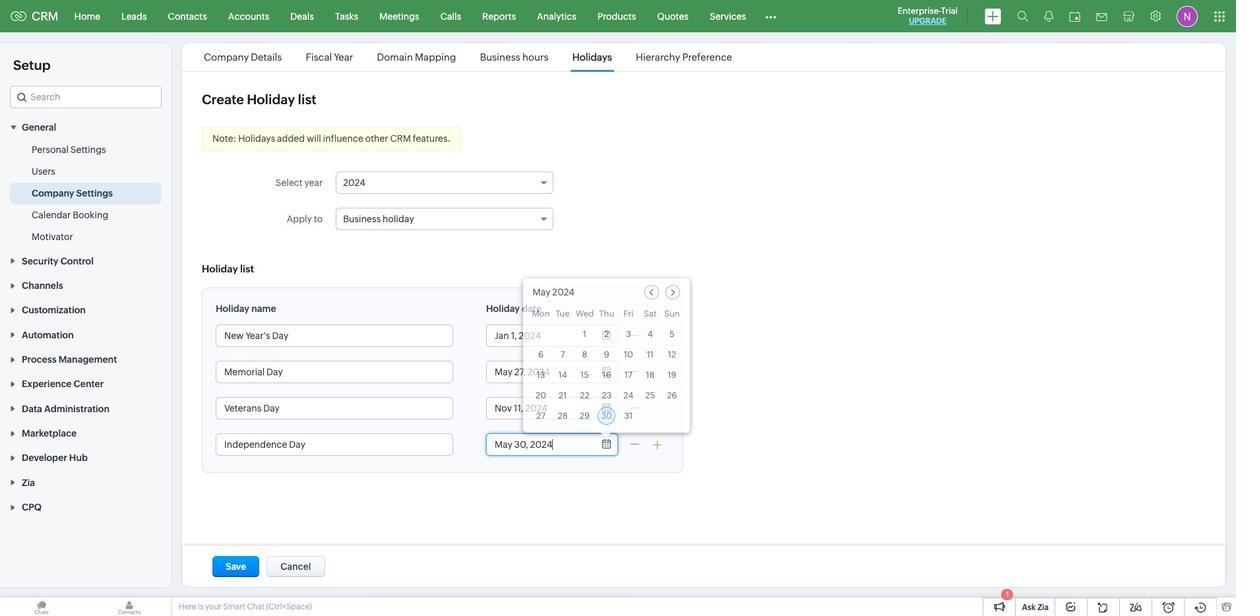 Task type: locate. For each thing, give the bounding box(es) containing it.
none field search
[[10, 86, 162, 108]]

4 row from the top
[[532, 366, 681, 384]]

6 row from the top
[[532, 407, 681, 425]]

1 holiday name text field from the top
[[216, 362, 453, 383]]

2 holiday name text field from the top
[[216, 398, 453, 419]]

search image
[[1017, 11, 1028, 22]]

cell
[[532, 325, 550, 343], [554, 325, 572, 343], [641, 407, 659, 425], [663, 407, 681, 425]]

2 holiday name text field from the top
[[216, 434, 453, 455]]

1 holiday name text field from the top
[[216, 325, 453, 346]]

mails image
[[1096, 13, 1108, 21]]

chats image
[[0, 598, 83, 616]]

1 vertical spatial holiday name text field
[[216, 398, 453, 419]]

0 vertical spatial holiday name text field
[[216, 362, 453, 383]]

wednesday column header
[[576, 309, 594, 323]]

0 vertical spatial holiday name text field
[[216, 325, 453, 346]]

Holiday name text field
[[216, 325, 453, 346], [216, 434, 453, 455]]

1 vertical spatial holiday name text field
[[216, 434, 453, 455]]

region
[[0, 139, 172, 248]]

3 row from the top
[[532, 346, 681, 363]]

grid
[[523, 306, 690, 433]]

row
[[532, 309, 681, 323], [532, 325, 681, 343], [532, 346, 681, 363], [532, 366, 681, 384], [532, 387, 681, 404], [532, 407, 681, 425]]

None field
[[10, 86, 162, 108], [336, 172, 554, 194], [336, 208, 554, 230], [336, 172, 554, 194], [336, 208, 554, 230]]

mails element
[[1088, 1, 1116, 31]]

list
[[192, 43, 744, 71]]

1 mmm d, yyyy text field from the top
[[487, 325, 592, 346]]

profile element
[[1169, 0, 1206, 32]]

signals image
[[1044, 11, 1054, 22]]

Holiday name text field
[[216, 362, 453, 383], [216, 398, 453, 419]]

MMM d, yyyy text field
[[487, 325, 592, 346], [487, 362, 592, 383], [487, 398, 592, 419], [487, 434, 592, 455]]

calendar image
[[1069, 11, 1081, 21]]

sunday column header
[[663, 309, 681, 323]]



Task type: vqa. For each thing, say whether or not it's contained in the screenshot.
right Partner
no



Task type: describe. For each thing, give the bounding box(es) containing it.
1 row from the top
[[532, 309, 681, 323]]

Search text field
[[11, 86, 161, 108]]

create menu image
[[985, 8, 1001, 24]]

5 row from the top
[[532, 387, 681, 404]]

Other Modules field
[[757, 6, 785, 27]]

contacts image
[[88, 598, 171, 616]]

monday column header
[[532, 309, 550, 323]]

tuesday column header
[[554, 309, 572, 323]]

4 mmm d, yyyy text field from the top
[[487, 434, 592, 455]]

3 mmm d, yyyy text field from the top
[[487, 398, 592, 419]]

create menu element
[[977, 0, 1009, 32]]

thursday column header
[[598, 309, 616, 323]]

profile image
[[1177, 6, 1198, 27]]

search element
[[1009, 0, 1036, 32]]

friday column header
[[620, 309, 637, 323]]

signals element
[[1036, 0, 1061, 32]]

saturday column header
[[641, 309, 659, 323]]

2 mmm d, yyyy text field from the top
[[487, 362, 592, 383]]

2 row from the top
[[532, 325, 681, 343]]

holiday name text field for 1st the mmm d, yyyy text box from the top
[[216, 325, 453, 346]]

holiday name text field for 1st the mmm d, yyyy text box from the bottom
[[216, 434, 453, 455]]



